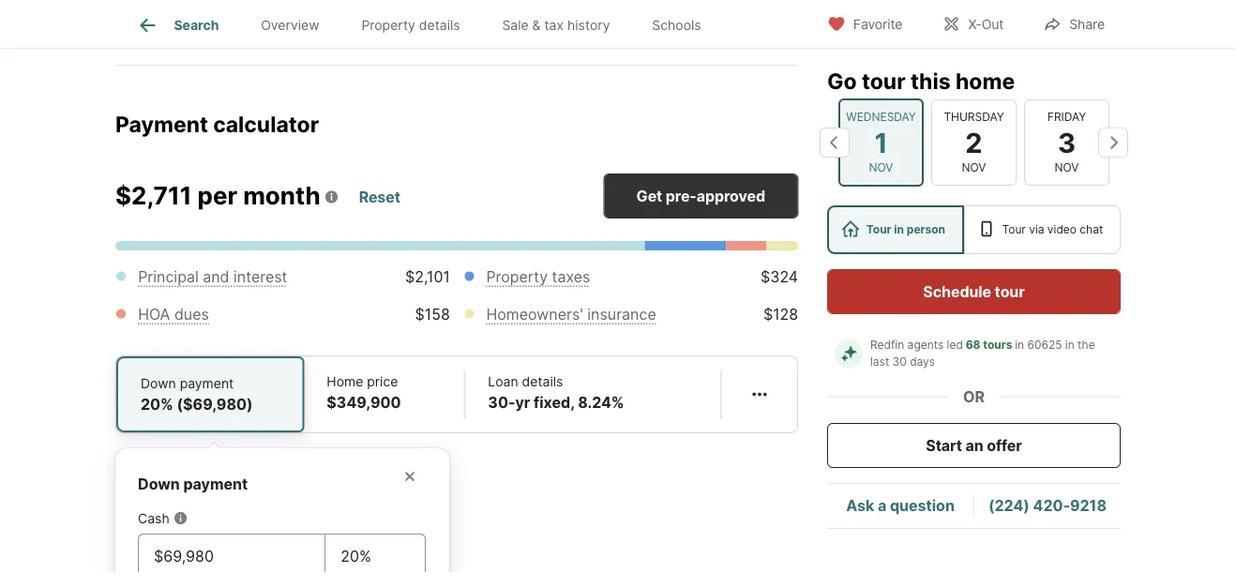 Task type: locate. For each thing, give the bounding box(es) containing it.
tour in person
[[866, 223, 945, 236]]

the
[[1078, 338, 1095, 352]]

1 horizontal spatial property
[[486, 267, 548, 286]]

tour right "schedule"
[[995, 282, 1025, 301]]

0 horizontal spatial property
[[361, 17, 415, 33]]

x-out
[[968, 16, 1004, 32]]

2 tour from the left
[[1002, 223, 1026, 236]]

nov
[[869, 161, 893, 174], [962, 161, 986, 174], [1055, 161, 1079, 174]]

hoa
[[138, 305, 170, 323]]

property down ad 'region'
[[361, 17, 415, 33]]

sale & tax history tab
[[481, 3, 631, 48]]

tour in person option
[[827, 205, 964, 254]]

1 vertical spatial down
[[138, 475, 180, 493]]

wednesday
[[846, 110, 916, 124]]

1 vertical spatial tour
[[995, 282, 1025, 301]]

1 vertical spatial payment
[[183, 475, 248, 493]]

payment inside down payment tooltip
[[183, 475, 248, 493]]

property up the homeowners'
[[486, 267, 548, 286]]

tax
[[544, 17, 564, 33]]

or
[[963, 387, 985, 406]]

list box
[[827, 205, 1121, 254]]

tour up the wednesday
[[862, 68, 906, 94]]

property details
[[361, 17, 460, 33]]

pre-
[[666, 187, 697, 205]]

1 vertical spatial property
[[486, 267, 548, 286]]

$349,900
[[327, 393, 401, 411]]

1 vertical spatial details
[[522, 373, 563, 389]]

nov down "2"
[[962, 161, 986, 174]]

thursday
[[944, 110, 1004, 124]]

in right tours
[[1015, 338, 1024, 352]]

0 horizontal spatial tour
[[866, 223, 891, 236]]

0 horizontal spatial in
[[894, 223, 904, 236]]

0 horizontal spatial tour
[[862, 68, 906, 94]]

in inside option
[[894, 223, 904, 236]]

3 nov from the left
[[1055, 161, 1079, 174]]

person
[[907, 223, 945, 236]]

payment
[[180, 375, 234, 391], [183, 475, 248, 493]]

price
[[367, 373, 398, 389]]

nov down 3
[[1055, 161, 1079, 174]]

tour via video chat
[[1002, 223, 1103, 236]]

in left the
[[1065, 338, 1075, 352]]

30
[[893, 355, 907, 369]]

nov for 1
[[869, 161, 893, 174]]

thursday 2 nov
[[944, 110, 1004, 174]]

schools tab
[[631, 3, 722, 48]]

property details tab
[[340, 3, 481, 48]]

30-
[[488, 393, 515, 411]]

this
[[911, 68, 951, 94]]

property inside tab
[[361, 17, 415, 33]]

0 vertical spatial tour
[[862, 68, 906, 94]]

details up fixed,
[[522, 373, 563, 389]]

in left person
[[894, 223, 904, 236]]

68
[[966, 338, 981, 352]]

home price $349,900
[[327, 373, 401, 411]]

9218
[[1070, 497, 1107, 515]]

None text field
[[154, 545, 310, 568], [341, 545, 410, 568], [154, 545, 310, 568], [341, 545, 410, 568]]

property taxes link
[[486, 267, 590, 286]]

3
[[1058, 126, 1076, 159]]

down up 20%
[[141, 375, 176, 391]]

sale & tax history
[[502, 17, 610, 33]]

$324
[[761, 267, 798, 286]]

details inside tab
[[419, 17, 460, 33]]

None button
[[838, 98, 924, 187], [931, 99, 1017, 186], [1024, 99, 1110, 186], [838, 98, 924, 187], [931, 99, 1017, 186], [1024, 99, 1110, 186]]

2
[[965, 126, 983, 159]]

(224) 420-9218
[[989, 497, 1107, 515]]

1 horizontal spatial details
[[522, 373, 563, 389]]

property
[[361, 17, 415, 33], [486, 267, 548, 286]]

homeowners' insurance link
[[486, 305, 656, 323]]

tour inside option
[[1002, 223, 1026, 236]]

tour inside button
[[995, 282, 1025, 301]]

principal and interest link
[[138, 267, 287, 286]]

in
[[894, 223, 904, 236], [1015, 338, 1024, 352], [1065, 338, 1075, 352]]

next image
[[1098, 127, 1128, 157]]

tour left via
[[1002, 223, 1026, 236]]

details inside loan details 30-yr fixed, 8.24%
[[522, 373, 563, 389]]

($69,980)
[[177, 395, 253, 413]]

0 vertical spatial payment
[[180, 375, 234, 391]]

approved
[[697, 187, 765, 205]]

schedule tour button
[[827, 269, 1121, 314]]

home
[[956, 68, 1015, 94]]

1 horizontal spatial nov
[[962, 161, 986, 174]]

nov inside thursday 2 nov
[[962, 161, 986, 174]]

0 horizontal spatial details
[[419, 17, 460, 33]]

tab list
[[115, 0, 737, 48]]

nov down 1
[[869, 161, 893, 174]]

details for property details
[[419, 17, 460, 33]]

8.24%
[[578, 393, 624, 411]]

0 vertical spatial property
[[361, 17, 415, 33]]

tour
[[866, 223, 891, 236], [1002, 223, 1026, 236]]

principal
[[138, 267, 199, 286]]

days
[[910, 355, 935, 369]]

calculator
[[213, 111, 319, 137]]

2 horizontal spatial in
[[1065, 338, 1075, 352]]

fixed,
[[534, 393, 574, 411]]

down for down payment 20% ($69,980)
[[141, 375, 176, 391]]

out
[[982, 16, 1004, 32]]

month
[[243, 181, 320, 211]]

down payment 20% ($69,980)
[[141, 375, 253, 413]]

0 vertical spatial down
[[141, 375, 176, 391]]

&
[[532, 17, 541, 33]]

yr
[[515, 393, 530, 411]]

down inside 'down payment 20% ($69,980)'
[[141, 375, 176, 391]]

interest
[[234, 267, 287, 286]]

2 horizontal spatial nov
[[1055, 161, 1079, 174]]

search
[[174, 17, 219, 33]]

1 nov from the left
[[869, 161, 893, 174]]

down up cash
[[138, 475, 180, 493]]

list box containing tour in person
[[827, 205, 1121, 254]]

nov inside friday 3 nov
[[1055, 161, 1079, 174]]

down inside tooltip
[[138, 475, 180, 493]]

1 horizontal spatial tour
[[1002, 223, 1026, 236]]

details down ad 'region'
[[419, 17, 460, 33]]

share
[[1069, 16, 1105, 32]]

principal and interest
[[138, 267, 287, 286]]

2 nov from the left
[[962, 161, 986, 174]]

ask a question link
[[846, 497, 955, 515]]

nov inside wednesday 1 nov
[[869, 161, 893, 174]]

0 vertical spatial details
[[419, 17, 460, 33]]

share button
[[1027, 4, 1121, 43]]

homeowners'
[[486, 305, 583, 323]]

search link
[[136, 14, 219, 37]]

payment up ($69,980) at the left
[[180, 375, 234, 391]]

tour left person
[[866, 223, 891, 236]]

previous image
[[820, 127, 850, 157]]

tour
[[862, 68, 906, 94], [995, 282, 1025, 301]]

payment calculator
[[115, 111, 319, 137]]

tour inside option
[[866, 223, 891, 236]]

0 horizontal spatial nov
[[869, 161, 893, 174]]

overview
[[261, 17, 319, 33]]

tour for tour via video chat
[[1002, 223, 1026, 236]]

payment down ($69,980) at the left
[[183, 475, 248, 493]]

1 horizontal spatial tour
[[995, 282, 1025, 301]]

payment inside 'down payment 20% ($69,980)'
[[180, 375, 234, 391]]

get pre-approved button
[[603, 174, 798, 219]]

1 tour from the left
[[866, 223, 891, 236]]



Task type: describe. For each thing, give the bounding box(es) containing it.
history
[[567, 17, 610, 33]]

reset button
[[358, 180, 401, 214]]

ad region
[[115, 0, 798, 16]]

get
[[636, 187, 662, 205]]

per
[[197, 181, 237, 211]]

video
[[1047, 223, 1077, 236]]

homeowners' insurance
[[486, 305, 656, 323]]

go
[[827, 68, 857, 94]]

home
[[327, 373, 363, 389]]

led
[[947, 338, 963, 352]]

$2,711
[[115, 181, 192, 211]]

insurance
[[587, 305, 656, 323]]

last
[[870, 355, 889, 369]]

favorite
[[853, 16, 903, 32]]

schedule
[[923, 282, 991, 301]]

sale
[[502, 17, 529, 33]]

payment for down payment
[[183, 475, 248, 493]]

start
[[926, 436, 962, 454]]

start an offer button
[[827, 423, 1121, 468]]

property taxes
[[486, 267, 590, 286]]

down for down payment
[[138, 475, 180, 493]]

$2,101
[[405, 267, 450, 286]]

details for loan details 30-yr fixed, 8.24%
[[522, 373, 563, 389]]

$128
[[763, 305, 798, 323]]

tour for schedule
[[995, 282, 1025, 301]]

taxes
[[552, 267, 590, 286]]

start an offer
[[926, 436, 1022, 454]]

overview tab
[[240, 3, 340, 48]]

payment
[[115, 111, 208, 137]]

$2,711 per month
[[115, 181, 320, 211]]

x-
[[968, 16, 982, 32]]

an
[[966, 436, 983, 454]]

redfin agents led 68 tours in 60625
[[870, 338, 1062, 352]]

question
[[890, 497, 955, 515]]

ask a question
[[846, 497, 955, 515]]

nov for 2
[[962, 161, 986, 174]]

in inside in the last 30 days
[[1065, 338, 1075, 352]]

hoa dues link
[[138, 305, 209, 323]]

1
[[874, 126, 888, 159]]

in the last 30 days
[[870, 338, 1098, 369]]

tab list containing search
[[115, 0, 737, 48]]

loan
[[488, 373, 518, 389]]

payment for down payment 20% ($69,980)
[[180, 375, 234, 391]]

offer
[[987, 436, 1022, 454]]

favorite button
[[811, 4, 919, 43]]

1 horizontal spatial in
[[1015, 338, 1024, 352]]

schedule tour
[[923, 282, 1025, 301]]

friday 3 nov
[[1047, 110, 1086, 174]]

down payment tooltip
[[115, 433, 798, 573]]

redfin
[[870, 338, 904, 352]]

(224)
[[989, 497, 1030, 515]]

x-out button
[[926, 4, 1020, 43]]

60625
[[1027, 338, 1062, 352]]

nov for 3
[[1055, 161, 1079, 174]]

tours
[[983, 338, 1012, 352]]

down payment
[[138, 475, 248, 493]]

(224) 420-9218 link
[[989, 497, 1107, 515]]

hoa dues
[[138, 305, 209, 323]]

go tour this home
[[827, 68, 1015, 94]]

friday
[[1047, 110, 1086, 124]]

reset
[[359, 188, 400, 206]]

wednesday 1 nov
[[846, 110, 916, 174]]

20%
[[141, 395, 173, 413]]

via
[[1029, 223, 1044, 236]]

get pre-approved
[[636, 187, 765, 205]]

cash
[[138, 510, 169, 526]]

loan details 30-yr fixed, 8.24%
[[488, 373, 624, 411]]

and
[[203, 267, 229, 286]]

$158
[[415, 305, 450, 323]]

ask
[[846, 497, 874, 515]]

tour via video chat option
[[964, 205, 1121, 254]]

tour for go
[[862, 68, 906, 94]]

tour for tour in person
[[866, 223, 891, 236]]

420-
[[1033, 497, 1070, 515]]

property for property details
[[361, 17, 415, 33]]

property for property taxes
[[486, 267, 548, 286]]

chat
[[1080, 223, 1103, 236]]



Task type: vqa. For each thing, say whether or not it's contained in the screenshot.


